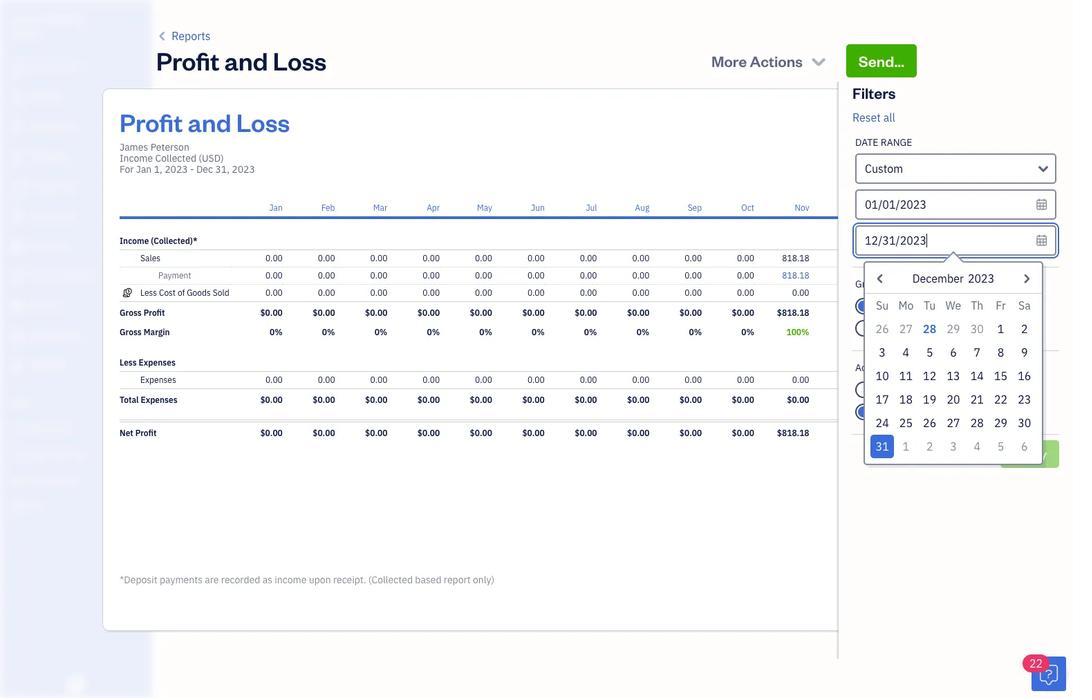 Task type: locate. For each thing, give the bounding box(es) containing it.
2023 right 31, on the left
[[232, 163, 255, 176]]

loss inside profit and loss james peterson income collected (usd) for jan 1, 2023 - dec 31, 2023
[[236, 106, 290, 138]]

and inside profit and loss james peterson income collected (usd) for jan 1, 2023 - dec 31, 2023
[[188, 106, 231, 138]]

invoice image
[[9, 151, 26, 165]]

28 button down "21"
[[966, 412, 989, 435]]

james
[[11, 12, 42, 26], [120, 141, 148, 154]]

and up "(usd)"
[[188, 106, 231, 138]]

0 vertical spatial total
[[897, 203, 915, 213]]

accounting
[[856, 362, 904, 374]]

27 button
[[895, 317, 918, 341], [942, 412, 966, 435]]

gross down gross profit
[[120, 327, 142, 338]]

$0.00 usd
[[893, 395, 915, 416]]

1 horizontal spatial 30
[[1018, 416, 1032, 430]]

0 horizontal spatial 6
[[951, 346, 957, 360]]

2 right the $818.18 usd
[[927, 440, 933, 454]]

total for total
[[897, 203, 915, 213]]

5
[[927, 346, 933, 360], [998, 440, 1005, 454]]

0 vertical spatial 28
[[923, 322, 937, 336]]

group by option group
[[856, 295, 1057, 340]]

expenses
[[139, 358, 176, 368], [140, 375, 176, 385], [141, 395, 178, 405]]

26 down su
[[876, 322, 889, 336]]

1 horizontal spatial less
[[140, 288, 157, 298]]

1 vertical spatial 5
[[998, 440, 1005, 454]]

12 button
[[918, 365, 942, 388]]

2 up the 9
[[1022, 322, 1028, 336]]

profit right net
[[135, 428, 157, 439]]

1 button down 25
[[895, 435, 918, 459]]

21 button
[[966, 388, 989, 412]]

1 vertical spatial collected
[[878, 405, 925, 419]]

6
[[951, 346, 957, 360], [1022, 440, 1028, 454]]

30 button down 23
[[1013, 412, 1037, 435]]

0 vertical spatial dec
[[196, 163, 213, 176]]

2 gross from the top
[[120, 327, 142, 338]]

5 up method
[[927, 346, 933, 360]]

1 vertical spatial 26
[[923, 416, 937, 430]]

grid containing su
[[871, 294, 1037, 459]]

category image
[[120, 253, 135, 264]]

3 button right close
[[942, 435, 966, 459]]

1 vertical spatial james
[[120, 141, 148, 154]]

6 button up 13
[[942, 341, 966, 365]]

loss for profit and loss james peterson income collected (usd) for jan 1, 2023 - dec 31, 2023
[[236, 106, 290, 138]]

1 horizontal spatial 28 button
[[966, 412, 989, 435]]

4 button down based)
[[966, 435, 989, 459]]

and for profit and loss james peterson income collected (usd) for jan 1, 2023 - dec 31, 2023
[[188, 106, 231, 138]]

1 vertical spatial 27
[[947, 416, 960, 430]]

29 for left 29 button
[[947, 322, 960, 336]]

1 horizontal spatial 1 button
[[989, 317, 1013, 341]]

by
[[885, 278, 896, 291]]

1 vertical spatial 1
[[903, 440, 910, 454]]

quarter
[[878, 322, 916, 335]]

2 horizontal spatial 2023
[[968, 272, 995, 286]]

0 vertical spatial 3
[[879, 346, 886, 360]]

0 horizontal spatial 27
[[900, 322, 913, 336]]

4 button up 11 at bottom right
[[895, 341, 918, 365]]

4 − from the top
[[855, 308, 860, 318]]

0 horizontal spatial 4
[[903, 346, 910, 360]]

1 vertical spatial and
[[188, 106, 231, 138]]

james up owner
[[11, 12, 42, 26]]

28 button
[[918, 317, 942, 341], [966, 412, 989, 435]]

1 horizontal spatial 5 button
[[989, 435, 1013, 459]]

less for less cost of goods sold
[[140, 288, 157, 298]]

26 down 19
[[923, 416, 937, 430]]

26 button down 19
[[918, 412, 942, 435]]

1 vertical spatial 2 button
[[918, 435, 942, 459]]

0 vertical spatial 28 button
[[918, 317, 942, 341]]

0 horizontal spatial less
[[120, 358, 137, 368]]

2 button
[[1013, 317, 1037, 341], [918, 435, 942, 459]]

5 for the right 5 button
[[998, 440, 1005, 454]]

5 button down based)
[[989, 435, 1013, 459]]

3 button
[[871, 341, 895, 365], [942, 435, 966, 459]]

28 down tu
[[923, 322, 937, 336]]

1 button down fr
[[989, 317, 1013, 341]]

1 vertical spatial 22
[[1030, 657, 1043, 671]]

0 horizontal spatial 4 button
[[895, 341, 918, 365]]

2 usd from the top
[[899, 439, 915, 450]]

2023
[[165, 163, 188, 176], [232, 163, 255, 176], [968, 272, 995, 286]]

0 horizontal spatial 1 button
[[895, 435, 918, 459]]

1 vertical spatial 28 button
[[966, 412, 989, 435]]

total expenses
[[120, 395, 178, 405]]

income inside profit and loss james peterson income collected (usd) for jan 1, 2023 - dec 31, 2023
[[120, 152, 153, 165]]

0 vertical spatial 6
[[951, 346, 957, 360]]

filters
[[853, 83, 896, 102]]

reports
[[172, 29, 211, 43]]

jan left 1,
[[136, 163, 152, 176]]

0 vertical spatial 5
[[927, 346, 933, 360]]

group by group
[[856, 278, 1057, 340]]

0 vertical spatial 27 button
[[895, 317, 918, 341]]

1 horizontal spatial 1
[[998, 322, 1005, 336]]

13 button
[[942, 365, 966, 388]]

and inside main element
[[33, 449, 48, 460]]

chevrondown image
[[809, 51, 829, 71]]

0 horizontal spatial 6 button
[[942, 341, 966, 365]]

james inside james peterson owner
[[11, 12, 42, 26]]

connections
[[32, 475, 81, 486]]

*deposit
[[120, 574, 157, 587]]

19 button
[[918, 388, 942, 412]]

1 horizontal spatial 5
[[998, 440, 1005, 454]]

30 up 7
[[971, 322, 984, 336]]

0 vertical spatial 3 button
[[871, 341, 895, 365]]

2
[[1022, 322, 1028, 336], [927, 440, 933, 454]]

9 0% from the left
[[689, 327, 702, 338]]

payment
[[158, 270, 191, 281]]

1 horizontal spatial dec
[[846, 203, 860, 213]]

5 down 22 button
[[998, 440, 1005, 454]]

0 vertical spatial 29
[[947, 322, 960, 336]]

818.18 link up "mo"
[[888, 270, 915, 281]]

2 button right the $818.18 usd
[[918, 435, 942, 459]]

1 horizontal spatial 22
[[1030, 657, 1043, 671]]

total down category image
[[120, 395, 139, 405]]

james up 'for'
[[120, 141, 148, 154]]

0 vertical spatial 27
[[900, 322, 913, 336]]

2023 up the th
[[968, 272, 995, 286]]

0 vertical spatial 2 button
[[1013, 317, 1037, 341]]

1 horizontal spatial 6 button
[[1013, 435, 1037, 459]]

1 for 1 button to the bottom
[[903, 440, 910, 454]]

reset all
[[853, 111, 896, 125]]

1 horizontal spatial 29
[[995, 416, 1008, 430]]

less cost of goods sold
[[140, 288, 229, 298]]

billed (accrual)
[[878, 383, 954, 397]]

1 horizontal spatial 3
[[951, 440, 957, 454]]

27 button down "mo"
[[895, 317, 918, 341]]

4 up accounting method
[[903, 346, 910, 360]]

3 0% from the left
[[375, 327, 388, 338]]

usd
[[899, 406, 915, 416], [899, 439, 915, 450]]

2 818.18 link from the left
[[888, 270, 915, 281]]

project image
[[9, 240, 26, 254]]

1 income from the top
[[120, 152, 153, 165]]

accounting method option group
[[856, 379, 1057, 423]]

expenses for total expenses
[[141, 395, 178, 405]]

range
[[881, 136, 913, 149]]

0 horizontal spatial james
[[11, 12, 42, 26]]

method
[[907, 362, 940, 374]]

1 horizontal spatial 28
[[971, 416, 984, 430]]

group
[[856, 278, 882, 291]]

1 vertical spatial 30
[[1018, 416, 1032, 430]]

$818.18
[[777, 308, 810, 318], [883, 308, 915, 318], [777, 428, 810, 439], [883, 428, 915, 439]]

dec right -
[[196, 163, 213, 176]]

1 horizontal spatial 2
[[1022, 322, 1028, 336]]

usd inside the $818.18 usd
[[899, 439, 915, 450]]

30 down 23
[[1018, 416, 1032, 430]]

0 horizontal spatial peterson
[[44, 12, 85, 26]]

3
[[879, 346, 886, 360], [951, 440, 957, 454]]

payment image
[[9, 181, 26, 194]]

5 − from the top
[[855, 327, 860, 338]]

0 vertical spatial and
[[224, 44, 268, 77]]

1 usd from the top
[[899, 406, 915, 416]]

1 horizontal spatial total
[[897, 203, 915, 213]]

9
[[1022, 346, 1028, 360]]

30 button
[[966, 317, 989, 341], [1013, 412, 1037, 435]]

1 vertical spatial jan
[[269, 203, 283, 213]]

sales
[[140, 253, 161, 264]]

29 for right 29 button
[[995, 416, 1008, 430]]

upon
[[309, 574, 331, 587]]

1 − from the top
[[855, 253, 860, 264]]

0 vertical spatial expenses
[[139, 358, 176, 368]]

and right reports button
[[224, 44, 268, 77]]

mo
[[899, 299, 914, 313]]

28 button down tu
[[918, 317, 942, 341]]

income left 1,
[[120, 152, 153, 165]]

1 vertical spatial 1 button
[[895, 435, 918, 459]]

gross for gross profit
[[120, 308, 142, 318]]

usd inside $0.00 usd
[[899, 406, 915, 416]]

30 button down the th
[[966, 317, 989, 341]]

jan
[[136, 163, 152, 176], [269, 203, 283, 213]]

6 up 13
[[951, 346, 957, 360]]

8 button
[[989, 341, 1013, 365]]

3 button up 10
[[871, 341, 895, 365]]

29 down we at the right of the page
[[947, 322, 960, 336]]

3 right close
[[951, 440, 957, 454]]

8 0% from the left
[[637, 327, 650, 338]]

0 horizontal spatial collected
[[155, 152, 196, 165]]

28 down "21"
[[971, 416, 984, 430]]

1 vertical spatial total
[[120, 395, 139, 405]]

-
[[190, 163, 194, 176]]

1 vertical spatial peterson
[[151, 141, 189, 154]]

jan left feb
[[269, 203, 283, 213]]

and for items and services
[[33, 449, 48, 460]]

22 button
[[989, 388, 1013, 412]]

services
[[50, 449, 83, 460]]

settings
[[10, 500, 42, 511]]

3 for bottom 3 "button"
[[951, 440, 957, 454]]

1 vertical spatial 5 button
[[989, 435, 1013, 459]]

0 vertical spatial jan
[[136, 163, 152, 176]]

27 down 20 on the bottom right
[[947, 416, 960, 430]]

5 button
[[918, 341, 942, 365], [989, 435, 1013, 459]]

3 up accounting
[[879, 346, 886, 360]]

0 vertical spatial 1
[[998, 322, 1005, 336]]

1 vertical spatial loss
[[236, 106, 290, 138]]

0 horizontal spatial jan
[[136, 163, 152, 176]]

18
[[900, 393, 913, 407]]

1 horizontal spatial peterson
[[151, 141, 189, 154]]

1 vertical spatial 2
[[927, 440, 933, 454]]

only)
[[473, 574, 495, 587]]

818.18
[[783, 253, 810, 264], [888, 253, 915, 264], [783, 270, 810, 281], [888, 270, 915, 281]]

$818.18 usd
[[883, 428, 915, 450]]

26 button
[[871, 317, 895, 341], [918, 412, 942, 435]]

0 vertical spatial 22
[[995, 393, 1008, 407]]

26 button down su
[[871, 317, 895, 341]]

0 vertical spatial 29 button
[[942, 317, 966, 341]]

27 for the top 27 button
[[900, 322, 913, 336]]

1 up 8
[[998, 322, 1005, 336]]

−
[[855, 253, 860, 264], [855, 270, 860, 281], [855, 288, 860, 298], [855, 308, 860, 318], [855, 327, 860, 338], [855, 375, 860, 385], [855, 395, 860, 405], [855, 428, 860, 439]]

main element
[[0, 0, 187, 699]]

close
[[906, 446, 939, 462]]

27 for 27 button to the bottom
[[947, 416, 960, 430]]

27
[[900, 322, 913, 336], [947, 416, 960, 430]]

2 button down sa at right
[[1013, 317, 1037, 341]]

27 button down 20 on the bottom right
[[942, 412, 966, 435]]

$0.00
[[260, 308, 283, 318], [313, 308, 335, 318], [365, 308, 388, 318], [418, 308, 440, 318], [470, 308, 492, 318], [522, 308, 545, 318], [575, 308, 597, 318], [627, 308, 650, 318], [680, 308, 702, 318], [732, 308, 755, 318], [260, 395, 283, 405], [313, 395, 335, 405], [365, 395, 388, 405], [418, 395, 440, 405], [470, 395, 492, 405], [522, 395, 545, 405], [575, 395, 597, 405], [627, 395, 650, 405], [680, 395, 702, 405], [732, 395, 755, 405], [787, 395, 810, 405], [893, 395, 915, 405], [260, 428, 283, 439], [313, 428, 335, 439], [365, 428, 388, 439], [418, 428, 440, 439], [470, 428, 492, 439], [522, 428, 545, 439], [575, 428, 597, 439], [627, 428, 650, 439], [680, 428, 702, 439], [732, 428, 755, 439]]

total down custom
[[897, 203, 915, 213]]

collected inside accounting method 'option group'
[[878, 405, 925, 419]]

1 down 25
[[903, 440, 910, 454]]

1
[[998, 322, 1005, 336], [903, 440, 910, 454]]

0 horizontal spatial 818.18 link
[[783, 270, 810, 281]]

1 gross from the top
[[120, 308, 142, 318]]

0 horizontal spatial dec
[[196, 163, 213, 176]]

0 horizontal spatial 22
[[995, 393, 1008, 407]]

less left cost
[[140, 288, 157, 298]]

0 horizontal spatial 5
[[927, 346, 933, 360]]

income up category icon
[[120, 236, 149, 246]]

collected
[[155, 152, 196, 165], [878, 405, 925, 419]]

2023 left -
[[165, 163, 188, 176]]

4
[[903, 346, 910, 360], [974, 440, 981, 454]]

29 down 22 button
[[995, 416, 1008, 430]]

income
[[120, 152, 153, 165], [120, 236, 149, 246]]

30
[[971, 322, 984, 336], [1018, 416, 1032, 430]]

for
[[120, 163, 134, 176]]

category image
[[120, 375, 135, 386]]

aug
[[635, 203, 650, 213]]

5 button up 12 on the bottom of page
[[918, 341, 942, 365]]

4 down based)
[[974, 440, 981, 454]]

profit up margin
[[144, 308, 165, 318]]

0 vertical spatial 5 button
[[918, 341, 942, 365]]

close image
[[890, 127, 898, 138]]

less for less expenses
[[120, 358, 137, 368]]

gross up gross margin
[[120, 308, 142, 318]]

16
[[1018, 369, 1032, 383]]

0%
[[270, 327, 283, 338], [322, 327, 335, 338], [375, 327, 388, 338], [427, 327, 440, 338], [480, 327, 492, 338], [532, 327, 545, 338], [584, 327, 597, 338], [637, 327, 650, 338], [689, 327, 702, 338], [742, 327, 755, 338]]

grid
[[871, 294, 1037, 459]]

14 button
[[966, 365, 989, 388]]

0 vertical spatial 2
[[1022, 322, 1028, 336]]

payments
[[160, 574, 203, 587]]

1 vertical spatial 3
[[951, 440, 957, 454]]

date range
[[856, 136, 913, 149]]

1 vertical spatial 30 button
[[1013, 412, 1037, 435]]

custom
[[865, 162, 903, 176]]

dec right nov
[[846, 203, 860, 213]]

income (collected)*
[[120, 236, 198, 246]]

peterson inside profit and loss james peterson income collected (usd) for jan 1, 2023 - dec 31, 2023
[[151, 141, 189, 154]]

7 button
[[966, 341, 989, 365]]

and right items
[[33, 449, 48, 460]]

1 818.18 link from the left
[[783, 270, 810, 281]]

0 vertical spatial 26 button
[[871, 317, 895, 341]]

100%
[[787, 327, 810, 338], [892, 327, 915, 338]]

dashboard image
[[9, 62, 26, 75]]

1 for top 1 button
[[998, 322, 1005, 336]]

0 horizontal spatial total
[[120, 395, 139, 405]]

apps link
[[3, 391, 148, 416]]

less up category image
[[120, 358, 137, 368]]

2 vertical spatial expenses
[[141, 395, 178, 405]]

income
[[275, 574, 307, 587]]

0 vertical spatial 26
[[876, 322, 889, 336]]

6 down 23
[[1022, 440, 1028, 454]]

1 horizontal spatial 27
[[947, 416, 960, 430]]

6 button down 23 button
[[1013, 435, 1037, 459]]

profit inside profit and loss james peterson income collected (usd) for jan 1, 2023 - dec 31, 2023
[[120, 106, 183, 138]]

0 vertical spatial 30 button
[[966, 317, 989, 341]]

peterson
[[44, 12, 85, 26], [151, 141, 189, 154]]

1 horizontal spatial 100%
[[892, 327, 915, 338]]

1 100% from the left
[[787, 327, 810, 338]]

0 horizontal spatial 5 button
[[918, 341, 942, 365]]

0 vertical spatial usd
[[899, 406, 915, 416]]

dec inside profit and loss james peterson income collected (usd) for jan 1, 2023 - dec 31, 2023
[[196, 163, 213, 176]]

0 horizontal spatial 100%
[[787, 327, 810, 338]]

bank connections
[[10, 475, 81, 486]]

freshbooks image
[[65, 676, 87, 693]]

14
[[971, 369, 984, 383]]

profit up 1,
[[120, 106, 183, 138]]

accounting method group
[[856, 362, 1057, 423]]

27 down "mo"
[[900, 322, 913, 336]]

report
[[444, 574, 471, 587]]

818.18 link down nov
[[783, 270, 810, 281]]

7 − from the top
[[855, 395, 860, 405]]

expenses for less expenses
[[139, 358, 176, 368]]

18 button
[[895, 388, 918, 412]]

0 vertical spatial loss
[[273, 44, 327, 77]]



Task type: vqa. For each thing, say whether or not it's contained in the screenshot.
26 button
yes



Task type: describe. For each thing, give the bounding box(es) containing it.
0 horizontal spatial 30 button
[[966, 317, 989, 341]]

1 vertical spatial dec
[[846, 203, 860, 213]]

total for total expenses
[[120, 395, 139, 405]]

gross margin
[[120, 327, 170, 338]]

0 vertical spatial 30
[[971, 322, 984, 336]]

reports button
[[156, 28, 211, 44]]

receipt.
[[333, 574, 366, 587]]

accounting method
[[856, 362, 940, 374]]

of
[[178, 288, 185, 298]]

jan inside profit and loss james peterson income collected (usd) for jan 1, 2023 - dec 31, 2023
[[136, 163, 152, 176]]

1 vertical spatial 6 button
[[1013, 435, 1037, 459]]

1 horizontal spatial 29 button
[[989, 412, 1013, 435]]

based)
[[960, 405, 995, 419]]

sep
[[688, 203, 702, 213]]

items
[[10, 449, 32, 460]]

1 horizontal spatial 30 button
[[1013, 412, 1037, 435]]

date
[[856, 136, 879, 149]]

0 horizontal spatial 28 button
[[918, 317, 942, 341]]

25 button
[[895, 412, 918, 435]]

2 − from the top
[[855, 270, 860, 281]]

oct
[[742, 203, 755, 213]]

gross for gross margin
[[120, 327, 142, 338]]

actions
[[750, 51, 803, 71]]

sa
[[1019, 299, 1031, 313]]

Start date in MM/DD/YYYY format text field
[[856, 190, 1057, 220]]

tu
[[924, 299, 936, 313]]

recorded
[[221, 574, 260, 587]]

16 button
[[1013, 365, 1037, 388]]

more
[[712, 51, 747, 71]]

resource center badge image
[[1032, 657, 1067, 692]]

2 for the right the 2 button
[[1022, 322, 1028, 336]]

su
[[876, 299, 889, 313]]

1 horizontal spatial 2023
[[232, 163, 255, 176]]

peterson inside james peterson owner
[[44, 12, 85, 26]]

margin
[[144, 327, 170, 338]]

31,
[[215, 163, 230, 176]]

sold
[[213, 288, 229, 298]]

20 button
[[942, 388, 966, 412]]

profit down reports
[[156, 44, 220, 77]]

0 horizontal spatial 26
[[876, 322, 889, 336]]

2 for leftmost the 2 button
[[927, 440, 933, 454]]

1 vertical spatial 28
[[971, 416, 984, 430]]

chart image
[[9, 329, 26, 343]]

chevronleft image
[[156, 28, 169, 44]]

items and services link
[[3, 443, 148, 467]]

more actions button
[[699, 44, 841, 77]]

0 horizontal spatial 29 button
[[942, 317, 966, 341]]

jul
[[586, 203, 597, 213]]

th
[[971, 299, 984, 313]]

1 vertical spatial 27 button
[[942, 412, 966, 435]]

17
[[876, 393, 889, 407]]

1 vertical spatial 3 button
[[942, 435, 966, 459]]

date range element
[[853, 126, 1060, 466]]

20
[[947, 393, 960, 407]]

expense image
[[9, 210, 26, 224]]

0 horizontal spatial 26 button
[[871, 317, 895, 341]]

1 0% from the left
[[270, 327, 283, 338]]

james inside profit and loss james peterson income collected (usd) for jan 1, 2023 - dec 31, 2023
[[120, 141, 148, 154]]

2 0% from the left
[[322, 327, 335, 338]]

(accrual)
[[909, 383, 954, 397]]

1 vertical spatial expenses
[[140, 375, 176, 385]]

(usd)
[[199, 152, 224, 165]]

5 0% from the left
[[480, 327, 492, 338]]

0 vertical spatial 4 button
[[895, 341, 918, 365]]

2 100% from the left
[[892, 327, 915, 338]]

0 horizontal spatial 2 button
[[918, 435, 942, 459]]

6 0% from the left
[[532, 327, 545, 338]]

7 0% from the left
[[584, 327, 597, 338]]

timer image
[[9, 270, 26, 284]]

9 button
[[1013, 341, 1037, 365]]

jun
[[531, 203, 545, 213]]

gross profit
[[120, 308, 165, 318]]

group by
[[856, 278, 896, 291]]

1,
[[154, 163, 162, 176]]

collected inside profit and loss james peterson income collected (usd) for jan 1, 2023 - dec 31, 2023
[[155, 152, 196, 165]]

*deposit payments are recorded as income upon receipt. (collected based report only)
[[120, 574, 495, 587]]

7
[[974, 346, 981, 360]]

usd for $0.00 usd
[[899, 406, 915, 416]]

0 horizontal spatial 3 button
[[871, 341, 895, 365]]

3 − from the top
[[855, 288, 860, 298]]

(cash-
[[927, 405, 960, 419]]

reset
[[853, 111, 881, 125]]

estimate image
[[9, 121, 26, 135]]

and for profit and loss
[[224, 44, 268, 77]]

less expenses
[[120, 358, 176, 368]]

net profit
[[120, 428, 157, 439]]

2 income from the top
[[120, 236, 149, 246]]

bank connections link
[[3, 468, 148, 492]]

19
[[923, 393, 937, 407]]

team members
[[10, 423, 71, 434]]

close button
[[853, 441, 992, 468]]

owner
[[11, 28, 39, 39]]

1 horizontal spatial 26
[[923, 416, 937, 430]]

1 horizontal spatial 6
[[1022, 440, 1028, 454]]

3 for leftmost 3 "button"
[[879, 346, 886, 360]]

4 0% from the left
[[427, 327, 440, 338]]

0 horizontal spatial 28
[[923, 322, 937, 336]]

net
[[120, 428, 133, 439]]

grid inside the date range element
[[871, 294, 1037, 459]]

5 for left 5 button
[[927, 346, 933, 360]]

profit and loss
[[156, 44, 327, 77]]

13
[[947, 369, 960, 383]]

apps
[[10, 398, 31, 409]]

23
[[1018, 393, 1032, 407]]

End date in MM/DD/YYYY format text field
[[856, 225, 1057, 256]]

10 0% from the left
[[742, 327, 755, 338]]

client image
[[9, 91, 26, 105]]

we
[[946, 299, 962, 313]]

8
[[998, 346, 1005, 360]]

apr
[[427, 203, 440, 213]]

mar
[[373, 203, 388, 213]]

reset all button
[[853, 109, 896, 126]]

money image
[[9, 300, 26, 313]]

22 inside dropdown button
[[1030, 657, 1043, 671]]

all
[[884, 111, 896, 125]]

6 − from the top
[[855, 375, 860, 385]]

james peterson owner
[[11, 12, 85, 39]]

22 inside button
[[995, 393, 1008, 407]]

15 button
[[989, 365, 1013, 388]]

0 vertical spatial 6 button
[[942, 341, 966, 365]]

21
[[971, 393, 984, 407]]

2023 inside the date range element
[[968, 272, 995, 286]]

team
[[10, 423, 32, 434]]

Date Range field
[[856, 154, 1057, 184]]

1 horizontal spatial 4
[[974, 440, 981, 454]]

(collected
[[369, 574, 413, 587]]

send… button
[[847, 44, 917, 77]]

1 horizontal spatial 2 button
[[1013, 317, 1037, 341]]

(collected)*
[[151, 236, 198, 246]]

1 vertical spatial 4 button
[[966, 435, 989, 459]]

send…
[[859, 51, 905, 71]]

based
[[415, 574, 442, 587]]

0 vertical spatial 1 button
[[989, 317, 1013, 341]]

8 − from the top
[[855, 428, 860, 439]]

22 button
[[1023, 655, 1067, 692]]

0 vertical spatial 4
[[903, 346, 910, 360]]

1 horizontal spatial jan
[[269, 203, 283, 213]]

loss for profit and loss
[[273, 44, 327, 77]]

report image
[[9, 359, 26, 373]]

1 horizontal spatial 26 button
[[918, 412, 942, 435]]

feb
[[321, 203, 335, 213]]

as
[[263, 574, 272, 587]]

billed
[[878, 383, 906, 397]]

0 horizontal spatial 2023
[[165, 163, 188, 176]]

usd for $818.18 usd
[[899, 439, 915, 450]]

nov
[[795, 203, 810, 213]]

11 button
[[895, 365, 918, 388]]



